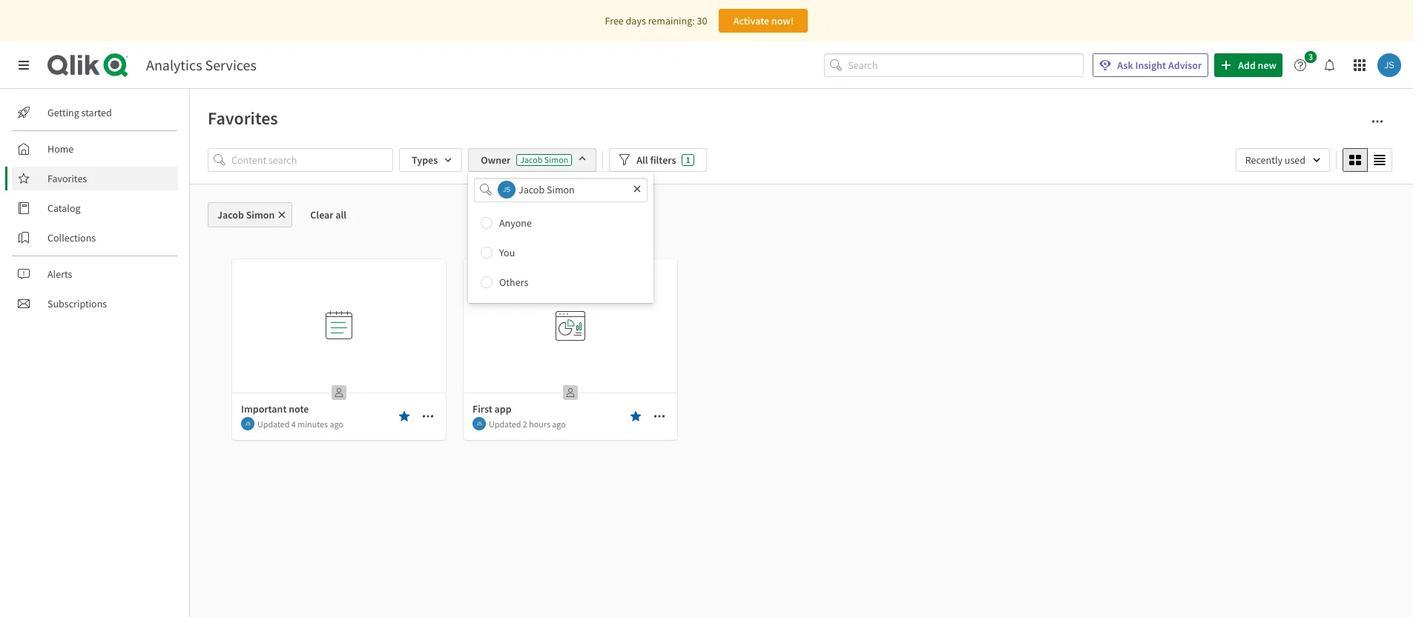 Task type: vqa. For each thing, say whether or not it's contained in the screenshot.
1
yes



Task type: describe. For each thing, give the bounding box(es) containing it.
updated for note
[[257, 419, 290, 430]]

jacob simon image
[[1378, 53, 1401, 77]]

collections
[[47, 231, 96, 245]]

insight
[[1135, 59, 1166, 72]]

favorites link
[[12, 167, 178, 191]]

jacob simon image for first app
[[473, 418, 486, 431]]

important
[[241, 403, 287, 416]]

anyone
[[499, 216, 532, 230]]

add new
[[1238, 59, 1277, 72]]

analytics services element
[[146, 56, 257, 74]]

0 vertical spatial favorites
[[208, 107, 278, 130]]

activate now!
[[733, 14, 794, 27]]

Content search text field
[[231, 148, 393, 172]]

types
[[412, 154, 438, 167]]

activate
[[733, 14, 769, 27]]

collections link
[[12, 226, 178, 250]]

advisor
[[1168, 59, 1202, 72]]

subscriptions
[[47, 297, 107, 311]]

close sidebar menu image
[[18, 59, 30, 71]]

new
[[1258, 59, 1277, 72]]

jacob simon element for important
[[241, 418, 254, 431]]

updated 2 hours ago
[[489, 419, 566, 430]]

updated 4 minutes ago
[[257, 419, 343, 430]]

clear
[[310, 208, 333, 222]]

activate now! link
[[719, 9, 808, 33]]

ask insight advisor
[[1117, 59, 1202, 72]]

3 button
[[1289, 51, 1321, 77]]

home
[[47, 142, 74, 156]]

home link
[[12, 137, 178, 161]]

add new button
[[1215, 53, 1283, 77]]

services
[[205, 56, 257, 74]]

jacob inside button
[[217, 208, 244, 222]]

clear all button
[[298, 203, 358, 228]]

1 horizontal spatial more actions image
[[1372, 116, 1384, 128]]

jacob simon image for important note
[[241, 418, 254, 431]]

4
[[291, 419, 296, 430]]

switch view group
[[1343, 148, 1393, 172]]

subscriptions link
[[12, 292, 178, 316]]

simon inside filters region
[[544, 154, 568, 165]]

ago for important note
[[330, 419, 343, 430]]

catalog link
[[12, 197, 178, 220]]

getting started
[[47, 106, 112, 119]]

free
[[605, 14, 624, 27]]

1
[[686, 154, 690, 165]]

3
[[1309, 51, 1313, 62]]

simon inside button
[[246, 208, 275, 222]]

add
[[1238, 59, 1256, 72]]

remaining:
[[648, 14, 695, 27]]

avatar image
[[498, 181, 516, 199]]

owner
[[481, 154, 511, 167]]

30
[[697, 14, 707, 27]]

jacob simon inside button
[[217, 208, 275, 222]]

others
[[499, 276, 528, 289]]

types button
[[399, 148, 462, 172]]

navigation pane element
[[0, 95, 189, 322]]

none field inside filters region
[[468, 178, 654, 202]]



Task type: locate. For each thing, give the bounding box(es) containing it.
favorites
[[208, 107, 278, 130], [47, 172, 87, 185]]

filters region
[[208, 145, 1395, 303]]

remove from favorites image for note
[[398, 411, 410, 423]]

first
[[473, 403, 492, 416]]

app
[[494, 403, 512, 416]]

searchbar element
[[824, 53, 1084, 77]]

0 vertical spatial more actions image
[[1372, 116, 1384, 128]]

clear all
[[310, 208, 347, 222]]

None text field
[[516, 178, 630, 202]]

ask insight advisor button
[[1093, 53, 1209, 77]]

None field
[[468, 178, 654, 202]]

2 ago from the left
[[552, 419, 566, 430]]

0 horizontal spatial jacob simon element
[[241, 418, 254, 431]]

updated down important note
[[257, 419, 290, 430]]

more actions image left first
[[422, 411, 434, 423]]

2
[[523, 419, 527, 430]]

ago right the hours
[[552, 419, 566, 430]]

1 vertical spatial jacob simon
[[217, 208, 275, 222]]

personal element up updated 2 hours ago
[[559, 381, 582, 405]]

hours
[[529, 419, 550, 430]]

Search text field
[[848, 53, 1084, 77]]

all
[[336, 208, 347, 222]]

more actions image up switch view group
[[1372, 116, 1384, 128]]

1 jacob simon element from the left
[[241, 418, 254, 431]]

favorites up catalog
[[47, 172, 87, 185]]

0 horizontal spatial ago
[[330, 419, 343, 430]]

personal element for first app
[[559, 381, 582, 405]]

1 horizontal spatial updated
[[489, 419, 521, 430]]

you
[[499, 246, 515, 259]]

1 vertical spatial favorites
[[47, 172, 87, 185]]

first app
[[473, 403, 512, 416]]

1 horizontal spatial favorites
[[208, 107, 278, 130]]

favorites inside navigation pane element
[[47, 172, 87, 185]]

recently used
[[1245, 154, 1306, 167]]

0 horizontal spatial jacob simon image
[[241, 418, 254, 431]]

note
[[289, 403, 309, 416]]

0 horizontal spatial remove from favorites image
[[398, 411, 410, 423]]

owner option group
[[468, 208, 654, 297]]

getting started link
[[12, 101, 178, 125]]

jacob simon element for first
[[473, 418, 486, 431]]

more actions image
[[654, 411, 665, 423]]

all filters
[[637, 154, 676, 167]]

jacob simon button
[[208, 203, 293, 228]]

jacob simon element
[[241, 418, 254, 431], [473, 418, 486, 431]]

1 horizontal spatial jacob simon element
[[473, 418, 486, 431]]

0 horizontal spatial personal element
[[327, 381, 351, 405]]

0 vertical spatial simon
[[544, 154, 568, 165]]

updated for app
[[489, 419, 521, 430]]

ask
[[1117, 59, 1133, 72]]

analytics
[[146, 56, 202, 74]]

remove from favorites image for app
[[630, 411, 642, 423]]

simon left clear
[[246, 208, 275, 222]]

Recently used field
[[1236, 148, 1330, 172]]

1 horizontal spatial jacob simon image
[[473, 418, 486, 431]]

jacob simon element down first
[[473, 418, 486, 431]]

more actions image
[[1372, 116, 1384, 128], [422, 411, 434, 423]]

jacob simon image down important
[[241, 418, 254, 431]]

remove from favorites image
[[398, 411, 410, 423], [630, 411, 642, 423]]

1 horizontal spatial jacob
[[520, 154, 543, 165]]

1 vertical spatial more actions image
[[422, 411, 434, 423]]

recently
[[1245, 154, 1283, 167]]

jacob simon image
[[241, 418, 254, 431], [473, 418, 486, 431]]

days
[[626, 14, 646, 27]]

2 updated from the left
[[489, 419, 521, 430]]

1 ago from the left
[[330, 419, 343, 430]]

1 horizontal spatial ago
[[552, 419, 566, 430]]

personal element for important note
[[327, 381, 351, 405]]

analytics services
[[146, 56, 257, 74]]

catalog
[[47, 202, 81, 215]]

1 vertical spatial simon
[[246, 208, 275, 222]]

used
[[1285, 154, 1306, 167]]

ago for first app
[[552, 419, 566, 430]]

1 personal element from the left
[[327, 381, 351, 405]]

2 personal element from the left
[[559, 381, 582, 405]]

1 remove from favorites image from the left
[[398, 411, 410, 423]]

alerts
[[47, 268, 72, 281]]

2 jacob simon element from the left
[[473, 418, 486, 431]]

started
[[81, 106, 112, 119]]

0 horizontal spatial updated
[[257, 419, 290, 430]]

updated down app
[[489, 419, 521, 430]]

jacob simon element down important
[[241, 418, 254, 431]]

jacob inside filters region
[[520, 154, 543, 165]]

0 vertical spatial jacob simon
[[520, 154, 568, 165]]

jacob simon image down first
[[473, 418, 486, 431]]

minutes
[[298, 419, 328, 430]]

simon
[[544, 154, 568, 165], [246, 208, 275, 222]]

1 horizontal spatial remove from favorites image
[[630, 411, 642, 423]]

personal element up minutes
[[327, 381, 351, 405]]

0 horizontal spatial more actions image
[[422, 411, 434, 423]]

now!
[[771, 14, 794, 27]]

jacob simon inside filters region
[[520, 154, 568, 165]]

getting
[[47, 106, 79, 119]]

alerts link
[[12, 263, 178, 286]]

updated
[[257, 419, 290, 430], [489, 419, 521, 430]]

1 horizontal spatial simon
[[544, 154, 568, 165]]

free days remaining: 30
[[605, 14, 707, 27]]

1 vertical spatial jacob
[[217, 208, 244, 222]]

personal element
[[327, 381, 351, 405], [559, 381, 582, 405]]

0 horizontal spatial jacob simon
[[217, 208, 275, 222]]

none text field inside filters region
[[516, 178, 630, 202]]

0 horizontal spatial simon
[[246, 208, 275, 222]]

jacob
[[520, 154, 543, 165], [217, 208, 244, 222]]

ago
[[330, 419, 343, 430], [552, 419, 566, 430]]

0 horizontal spatial jacob
[[217, 208, 244, 222]]

favorites down services
[[208, 107, 278, 130]]

0 horizontal spatial favorites
[[47, 172, 87, 185]]

1 updated from the left
[[257, 419, 290, 430]]

all
[[637, 154, 648, 167]]

ago right minutes
[[330, 419, 343, 430]]

simon right owner
[[544, 154, 568, 165]]

1 horizontal spatial personal element
[[559, 381, 582, 405]]

0 vertical spatial jacob
[[520, 154, 543, 165]]

important note
[[241, 403, 309, 416]]

1 horizontal spatial jacob simon
[[520, 154, 568, 165]]

filters
[[650, 154, 676, 167]]

2 jacob simon image from the left
[[473, 418, 486, 431]]

jacob simon
[[520, 154, 568, 165], [217, 208, 275, 222]]

1 jacob simon image from the left
[[241, 418, 254, 431]]

2 remove from favorites image from the left
[[630, 411, 642, 423]]



